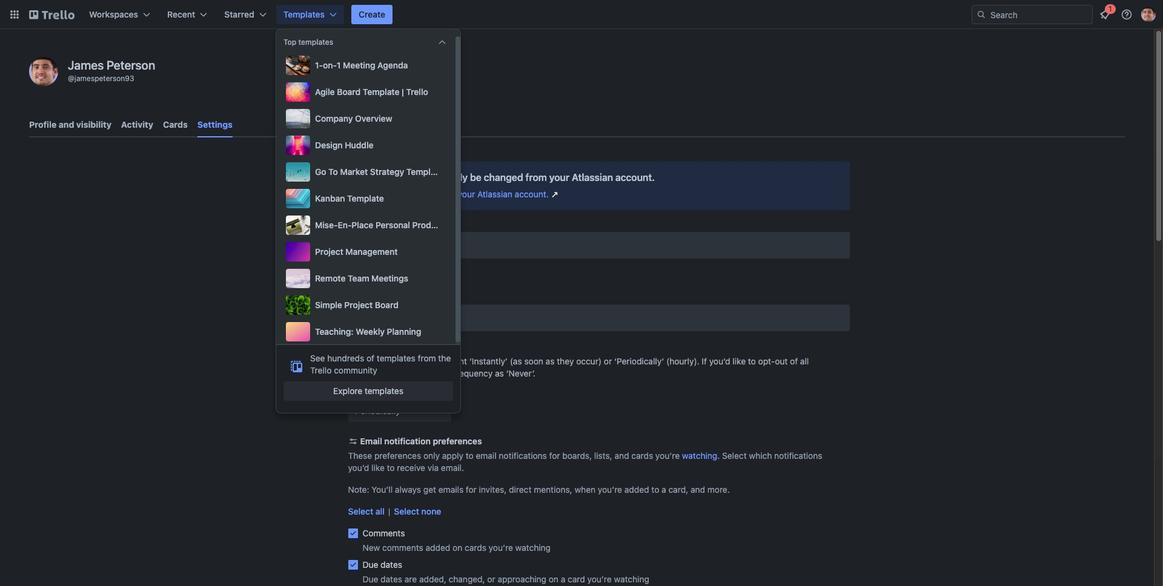 Task type: vqa. For each thing, say whether or not it's contained in the screenshot.
This Workspace has a Trello Premium free trial!
no



Task type: locate. For each thing, give the bounding box(es) containing it.
2 vertical spatial watching
[[614, 574, 650, 585]]

0 vertical spatial you'd
[[709, 356, 731, 367]]

0 vertical spatial like
[[733, 356, 746, 367]]

you'd
[[709, 356, 731, 367], [348, 463, 369, 473]]

james peterson (jamespeterson93) image right open information menu "icon"
[[1142, 7, 1156, 22]]

1 horizontal spatial be
[[470, 172, 482, 183]]

1 vertical spatial trello
[[310, 365, 332, 376]]

0 vertical spatial |
[[402, 87, 404, 97]]

to make changes,
[[363, 189, 436, 199]]

0 vertical spatial frequency
[[384, 342, 426, 352]]

email inside email notifications can be sent 'instantly' (as soon as they occur) or 'periodically' (hourly). if you'd like to opt-out of all notification emails, set the frequency as 'never'.
[[348, 356, 369, 367]]

like down these
[[372, 463, 385, 473]]

weekly
[[356, 327, 385, 337]]

template
[[363, 87, 400, 97], [407, 167, 443, 177], [347, 193, 384, 204]]

create
[[359, 9, 385, 19]]

1 horizontal spatial your
[[549, 172, 570, 183]]

0 vertical spatial can
[[430, 172, 446, 183]]

1 horizontal spatial a
[[662, 485, 666, 495]]

1 vertical spatial you'd
[[348, 463, 369, 473]]

teaching:
[[315, 327, 354, 337]]

dates
[[381, 560, 402, 570], [381, 574, 402, 585]]

all right 'out'
[[800, 356, 809, 367]]

settings for account
[[372, 240, 405, 250]]

open information menu image
[[1121, 8, 1133, 21]]

added
[[625, 485, 649, 495], [426, 543, 450, 553]]

select down note: at the left of page
[[348, 507, 373, 517]]

1 vertical spatial to
[[363, 189, 372, 199]]

be left sent
[[438, 356, 448, 367]]

always
[[395, 485, 421, 495]]

watching up more.
[[682, 451, 718, 461]]

frequency inside email notifications can be sent 'instantly' (as soon as they occur) or 'periodically' (hourly). if you'd like to opt-out of all notification emails, set the frequency as 'never'.
[[453, 368, 493, 379]]

0 horizontal spatial as
[[495, 368, 504, 379]]

board down meetings
[[375, 300, 399, 310]]

templates for explore templates
[[365, 386, 404, 396]]

activity
[[121, 119, 153, 130]]

watching link
[[682, 451, 718, 461]]

1 vertical spatial project
[[344, 300, 373, 310]]

0 vertical spatial settings
[[391, 172, 428, 183]]

0 horizontal spatial atlassian
[[478, 189, 513, 199]]

watching up approaching
[[515, 543, 551, 553]]

and right profile
[[59, 119, 74, 130]]

select all button
[[348, 506, 385, 518]]

the
[[438, 353, 451, 364], [438, 368, 451, 379]]

1 horizontal spatial for
[[549, 451, 560, 461]]

get
[[423, 485, 436, 495]]

james
[[68, 58, 104, 72]]

1 vertical spatial be
[[438, 356, 448, 367]]

apply
[[442, 451, 464, 461]]

of inside email notifications can be sent 'instantly' (as soon as they occur) or 'periodically' (hourly). if you'd like to opt-out of all notification emails, set the frequency as 'never'.
[[790, 356, 798, 367]]

or right changed,
[[487, 574, 496, 585]]

you'd inside email notifications can be sent 'instantly' (as soon as they occur) or 'periodically' (hourly). if you'd like to opt-out of all notification emails, set the frequency as 'never'.
[[709, 356, 731, 367]]

for right emails
[[466, 485, 477, 495]]

email for email notifications can be sent 'instantly' (as soon as they occur) or 'periodically' (hourly). if you'd like to opt-out of all notification emails, set the frequency as 'never'.
[[348, 356, 369, 367]]

due down new
[[363, 560, 378, 570]]

team
[[348, 273, 369, 284]]

due down due dates
[[363, 574, 378, 585]]

0 vertical spatial james peterson (jamespeterson93) image
[[1142, 7, 1156, 22]]

'never'.
[[506, 368, 536, 379]]

peterson
[[107, 58, 155, 72]]

1 the from the top
[[438, 353, 451, 364]]

2 dates from the top
[[381, 574, 402, 585]]

approaching
[[498, 574, 547, 585]]

opt-
[[758, 356, 775, 367]]

or right "occur)"
[[604, 356, 612, 367]]

cards up changed,
[[465, 543, 487, 553]]

1 horizontal spatial project
[[344, 300, 373, 310]]

the inside email notifications can be sent 'instantly' (as soon as they occur) or 'periodically' (hourly). if you'd like to opt-out of all notification emails, set the frequency as 'never'.
[[438, 368, 451, 379]]

2 vertical spatial template
[[347, 193, 384, 204]]

settings for some
[[391, 172, 428, 183]]

1 horizontal spatial atlassian
[[572, 172, 613, 183]]

1 vertical spatial email
[[348, 356, 369, 367]]

0 horizontal spatial your
[[458, 189, 475, 199]]

1 horizontal spatial |
[[402, 87, 404, 97]]

market
[[340, 167, 368, 177]]

email up these
[[360, 436, 382, 447]]

frequency
[[384, 342, 426, 352], [453, 368, 493, 379]]

profile
[[29, 119, 57, 130]]

1 horizontal spatial account.
[[616, 172, 655, 183]]

1 horizontal spatial cards
[[632, 451, 653, 461]]

meetings
[[372, 273, 408, 284]]

like left opt-
[[733, 356, 746, 367]]

trello down see at the left bottom of page
[[310, 365, 332, 376]]

0 vertical spatial and
[[59, 119, 74, 130]]

board right agile
[[337, 87, 361, 97]]

1 notification image
[[1098, 7, 1113, 22]]

to left opt-
[[748, 356, 756, 367]]

0 vertical spatial to
[[329, 167, 338, 177]]

be up go to your atlassian account.
[[470, 172, 482, 183]]

2 the from the top
[[438, 368, 451, 379]]

some
[[363, 172, 389, 183]]

project inside button
[[315, 247, 343, 257]]

select down always
[[394, 507, 419, 517]]

back to home image
[[29, 5, 75, 24]]

be inside email notifications can be sent 'instantly' (as soon as they occur) or 'periodically' (hourly). if you'd like to opt-out of all notification emails, set the frequency as 'never'.
[[438, 356, 448, 367]]

0 vertical spatial atlassian
[[572, 172, 613, 183]]

0 horizontal spatial notifications
[[371, 356, 419, 367]]

0 vertical spatial trello
[[406, 87, 428, 97]]

workspaces button
[[82, 5, 158, 24]]

0 horizontal spatial you'd
[[348, 463, 369, 473]]

cards right the 'lists,'
[[632, 451, 653, 461]]

2 due from the top
[[363, 574, 378, 585]]

1 horizontal spatial as
[[546, 356, 555, 367]]

| up comments
[[388, 507, 390, 517]]

templates inside see hundreds of templates from the trello community
[[377, 353, 416, 364]]

some settings can only be changed from your atlassian account.
[[363, 172, 655, 183]]

templates up 1-
[[298, 38, 333, 47]]

1 vertical spatial |
[[388, 507, 390, 517]]

0 vertical spatial added
[[625, 485, 649, 495]]

search image
[[977, 10, 987, 19]]

1 horizontal spatial all
[[800, 356, 809, 367]]

watching right card
[[614, 574, 650, 585]]

0 vertical spatial the
[[438, 353, 451, 364]]

simple project board
[[315, 300, 399, 310]]

which
[[749, 451, 772, 461]]

template down some
[[347, 193, 384, 204]]

and right card,
[[691, 485, 705, 495]]

can up set
[[422, 356, 436, 367]]

1 vertical spatial a
[[561, 574, 566, 585]]

notifications right 'which' at the right of the page
[[774, 451, 823, 461]]

select none button
[[394, 506, 441, 518]]

account.
[[616, 172, 655, 183], [515, 189, 549, 199]]

only up go to your atlassian account.
[[449, 172, 468, 183]]

0 horizontal spatial to
[[329, 167, 338, 177]]

0 horizontal spatial or
[[487, 574, 496, 585]]

1-
[[315, 60, 323, 70]]

like
[[733, 356, 746, 367], [372, 463, 385, 473]]

the left 'instantly'
[[438, 353, 451, 364]]

.
[[718, 451, 720, 461]]

explore templates
[[333, 386, 404, 396]]

1 due from the top
[[363, 560, 378, 570]]

templates inside explore templates link
[[365, 386, 404, 396]]

templates
[[298, 38, 333, 47], [377, 353, 416, 364], [365, 386, 404, 396]]

remote team meetings button
[[284, 267, 448, 291]]

templates for top templates
[[298, 38, 333, 47]]

0 vertical spatial or
[[604, 356, 612, 367]]

you're right card
[[588, 574, 612, 585]]

due dates
[[363, 560, 402, 570]]

1 horizontal spatial or
[[604, 356, 612, 367]]

1 vertical spatial as
[[495, 368, 504, 379]]

atlassian
[[572, 172, 613, 183], [478, 189, 513, 199]]

can for settings
[[430, 172, 446, 183]]

0 horizontal spatial on
[[453, 543, 463, 553]]

trello
[[406, 87, 428, 97], [310, 365, 332, 376]]

1 dates from the top
[[381, 560, 402, 570]]

personal
[[376, 220, 410, 230]]

for left boards,
[[549, 451, 560, 461]]

0 vertical spatial email
[[360, 342, 382, 352]]

select right '.'
[[722, 451, 747, 461]]

0 horizontal spatial preferences
[[374, 451, 421, 461]]

like inside . select which notifications you'd like to receive via email.
[[372, 463, 385, 473]]

1 vertical spatial watching
[[515, 543, 551, 553]]

email
[[360, 342, 382, 352], [348, 356, 369, 367], [360, 436, 382, 447]]

1 horizontal spatial like
[[733, 356, 746, 367]]

1 horizontal spatial frequency
[[453, 368, 493, 379]]

1 horizontal spatial to
[[363, 189, 372, 199]]

preferences up apply
[[433, 436, 482, 447]]

of right 'out'
[[790, 356, 798, 367]]

1 vertical spatial account.
[[515, 189, 549, 199]]

dates down comments
[[381, 560, 402, 570]]

project down team
[[344, 300, 373, 310]]

settings
[[391, 172, 428, 183], [372, 240, 405, 250]]

on
[[453, 543, 463, 553], [549, 574, 559, 585]]

notifications up direct
[[499, 451, 547, 461]]

company overview
[[315, 113, 392, 124]]

select inside . select which notifications you'd like to receive via email.
[[722, 451, 747, 461]]

to
[[329, 167, 338, 177], [363, 189, 372, 199]]

0 horizontal spatial project
[[315, 247, 343, 257]]

the right set
[[438, 368, 451, 379]]

board inside simple project board button
[[375, 300, 399, 310]]

notifications down "email frequency"
[[371, 356, 419, 367]]

settings up changes,
[[391, 172, 428, 183]]

0 vertical spatial a
[[662, 485, 666, 495]]

2 vertical spatial email
[[360, 436, 382, 447]]

added up the added,
[[426, 543, 450, 553]]

notification up receive
[[384, 436, 431, 447]]

trello down agenda
[[406, 87, 428, 97]]

to left email
[[466, 451, 474, 461]]

james peterson (jamespeterson93) image
[[1142, 7, 1156, 22], [29, 57, 58, 86]]

templates up periodically
[[365, 386, 404, 396]]

to right 'go'
[[329, 167, 338, 177]]

0 vertical spatial from
[[526, 172, 547, 183]]

you're up due dates are added, changed, or approaching on a card you're watching
[[489, 543, 513, 553]]

0 vertical spatial project
[[315, 247, 343, 257]]

template up overview
[[363, 87, 400, 97]]

can up go
[[430, 172, 446, 183]]

frequency down planning
[[384, 342, 426, 352]]

select all | select none
[[348, 507, 441, 517]]

0 vertical spatial templates
[[298, 38, 333, 47]]

as down 'instantly'
[[495, 368, 504, 379]]

menu
[[284, 53, 493, 344]]

0 horizontal spatial james peterson (jamespeterson93) image
[[29, 57, 58, 86]]

all down you'll
[[376, 507, 385, 517]]

as left the they
[[546, 356, 555, 367]]

james peterson @ jamespeterson93
[[68, 58, 155, 83]]

explore templates link
[[284, 382, 453, 401]]

1 vertical spatial the
[[438, 368, 451, 379]]

preferences up receive
[[374, 451, 421, 461]]

they
[[557, 356, 574, 367]]

1 horizontal spatial only
[[449, 172, 468, 183]]

you're right the when
[[598, 485, 622, 495]]

email
[[476, 451, 497, 461]]

'periodically'
[[614, 356, 664, 367]]

see hundreds of templates from the trello community
[[310, 353, 451, 376]]

1 horizontal spatial james peterson (jamespeterson93) image
[[1142, 7, 1156, 22]]

on left card
[[549, 574, 559, 585]]

0 vertical spatial cards
[[632, 451, 653, 461]]

design
[[315, 140, 343, 150]]

1 vertical spatial notification
[[384, 436, 431, 447]]

to left receive
[[387, 463, 395, 473]]

a
[[662, 485, 666, 495], [561, 574, 566, 585]]

james peterson (jamespeterson93) image left @ on the top left
[[29, 57, 58, 86]]

a left card,
[[662, 485, 666, 495]]

your right changed
[[549, 172, 570, 183]]

soon
[[524, 356, 544, 367]]

of up community
[[367, 353, 375, 364]]

design huddle button
[[284, 133, 448, 158]]

1 horizontal spatial and
[[615, 451, 629, 461]]

0 horizontal spatial from
[[418, 353, 436, 364]]

1 vertical spatial from
[[418, 353, 436, 364]]

project inside button
[[344, 300, 373, 310]]

0 vertical spatial dates
[[381, 560, 402, 570]]

to
[[448, 189, 456, 199], [748, 356, 756, 367], [466, 451, 474, 461], [387, 463, 395, 473], [652, 485, 660, 495]]

0 horizontal spatial a
[[561, 574, 566, 585]]

0 horizontal spatial account.
[[515, 189, 549, 199]]

card,
[[669, 485, 688, 495]]

0 vertical spatial account.
[[616, 172, 655, 183]]

overview
[[355, 113, 392, 124]]

hundreds
[[327, 353, 364, 364]]

frequency down sent
[[453, 368, 493, 379]]

these
[[348, 451, 372, 461]]

1 horizontal spatial you'd
[[709, 356, 731, 367]]

templates button
[[276, 5, 344, 24]]

email down weekly
[[360, 342, 382, 352]]

notifications inside email notifications can be sent 'instantly' (as soon as they occur) or 'periodically' (hourly). if you'd like to opt-out of all notification emails, set the frequency as 'never'.
[[371, 356, 419, 367]]

0 horizontal spatial added
[[426, 543, 450, 553]]

2 horizontal spatial and
[[691, 485, 705, 495]]

0 vertical spatial watching
[[682, 451, 718, 461]]

you'd right if
[[709, 356, 731, 367]]

settings down the mise-en-place personal productivity system button
[[372, 240, 405, 250]]

to inside button
[[329, 167, 338, 177]]

from right changed
[[526, 172, 547, 183]]

0 vertical spatial preferences
[[433, 436, 482, 447]]

to right go
[[448, 189, 456, 199]]

due for due dates are added, changed, or approaching on a card you're watching
[[363, 574, 378, 585]]

place
[[352, 220, 374, 230]]

1 horizontal spatial select
[[394, 507, 419, 517]]

notification up explore templates in the bottom left of the page
[[348, 368, 392, 379]]

added left card,
[[625, 485, 649, 495]]

project up remote at top
[[315, 247, 343, 257]]

you'd down these
[[348, 463, 369, 473]]

notification
[[348, 368, 392, 379], [384, 436, 431, 447]]

simple project board button
[[284, 293, 448, 318]]

only up via
[[424, 451, 440, 461]]

to inside . select which notifications you'd like to receive via email.
[[387, 463, 395, 473]]

for
[[549, 451, 560, 461], [466, 485, 477, 495]]

profile and visibility link
[[29, 114, 111, 136]]

and right the 'lists,'
[[615, 451, 629, 461]]

be
[[470, 172, 482, 183], [438, 356, 448, 367]]

1 vertical spatial for
[[466, 485, 477, 495]]

change language link
[[336, 268, 433, 288]]

(hourly).
[[667, 356, 700, 367]]

a left card
[[561, 574, 566, 585]]

0 vertical spatial template
[[363, 87, 400, 97]]

0 horizontal spatial like
[[372, 463, 385, 473]]

1 vertical spatial templates
[[377, 353, 416, 364]]

can inside email notifications can be sent 'instantly' (as soon as they occur) or 'periodically' (hourly). if you'd like to opt-out of all notification emails, set the frequency as 'never'.
[[422, 356, 436, 367]]

0 vertical spatial notification
[[348, 368, 392, 379]]

your right go
[[458, 189, 475, 199]]

notifications
[[371, 356, 419, 367], [499, 451, 547, 461], [774, 451, 823, 461]]

1 vertical spatial and
[[615, 451, 629, 461]]

| down agenda
[[402, 87, 404, 97]]

to left the make
[[363, 189, 372, 199]]

1 horizontal spatial of
[[790, 356, 798, 367]]

2 vertical spatial templates
[[365, 386, 404, 396]]

templates down "email frequency"
[[377, 353, 416, 364]]

1 vertical spatial frequency
[[453, 368, 493, 379]]

email down teaching: weekly planning button
[[348, 356, 369, 367]]

dates down due dates
[[381, 574, 402, 585]]

template up changes,
[[407, 167, 443, 177]]

on up changed,
[[453, 543, 463, 553]]

from up set
[[418, 353, 436, 364]]

1 vertical spatial settings
[[372, 240, 405, 250]]

0 vertical spatial all
[[800, 356, 809, 367]]



Task type: describe. For each thing, give the bounding box(es) containing it.
0 vertical spatial for
[[549, 451, 560, 461]]

email.
[[441, 463, 464, 473]]

| inside button
[[402, 87, 404, 97]]

when
[[575, 485, 596, 495]]

note:
[[348, 485, 369, 495]]

system
[[463, 220, 493, 230]]

trello inside agile board template | trello button
[[406, 87, 428, 97]]

mise-en-place personal productivity system
[[315, 220, 493, 230]]

out
[[775, 356, 788, 367]]

jamespeterson93
[[75, 74, 134, 83]]

settings link
[[197, 114, 233, 138]]

1-on-1 meeting agenda button
[[284, 53, 448, 78]]

added,
[[419, 574, 446, 585]]

invites,
[[479, 485, 507, 495]]

comments
[[382, 543, 423, 553]]

en-
[[338, 220, 352, 230]]

top templates
[[284, 38, 333, 47]]

account
[[336, 240, 370, 250]]

project management button
[[284, 240, 448, 264]]

'instantly'
[[470, 356, 508, 367]]

new comments added on cards you're watching
[[363, 543, 551, 553]]

email for email notification preferences
[[360, 436, 382, 447]]

go to your atlassian account. link
[[436, 188, 561, 201]]

strategy
[[370, 167, 404, 177]]

0 vertical spatial only
[[449, 172, 468, 183]]

0 horizontal spatial watching
[[515, 543, 551, 553]]

remote
[[315, 273, 346, 284]]

can for notifications
[[422, 356, 436, 367]]

atlassian inside go to your atlassian account. link
[[478, 189, 513, 199]]

occur)
[[576, 356, 602, 367]]

huddle
[[345, 140, 374, 150]]

productivity
[[412, 220, 461, 230]]

starred
[[224, 9, 254, 19]]

more.
[[708, 485, 730, 495]]

these preferences only apply to email notifications for boards, lists, and cards you're watching
[[348, 451, 718, 461]]

menu containing 1-on-1 meeting agenda
[[284, 53, 493, 344]]

if
[[702, 356, 707, 367]]

profile and visibility
[[29, 119, 111, 130]]

2 vertical spatial and
[[691, 485, 705, 495]]

email frequency
[[360, 342, 426, 352]]

due dates are added, changed, or approaching on a card you're watching
[[363, 574, 650, 585]]

dates for due dates
[[381, 560, 402, 570]]

1-on-1 meeting agenda
[[315, 60, 408, 70]]

1 vertical spatial james peterson (jamespeterson93) image
[[29, 57, 58, 86]]

mise-en-place personal productivity system button
[[284, 213, 493, 238]]

or inside email notifications can be sent 'instantly' (as soon as they occur) or 'periodically' (hourly). if you'd like to opt-out of all notification emails, set the frequency as 'never'.
[[604, 356, 612, 367]]

1 vertical spatial template
[[407, 167, 443, 177]]

settings
[[197, 119, 233, 130]]

kanban
[[315, 193, 345, 204]]

kanban template button
[[284, 187, 448, 211]]

1 vertical spatial on
[[549, 574, 559, 585]]

changed
[[484, 172, 523, 183]]

0 vertical spatial as
[[546, 356, 555, 367]]

workspaces
[[89, 9, 138, 19]]

0 vertical spatial your
[[549, 172, 570, 183]]

simple
[[315, 300, 342, 310]]

template inside button
[[363, 87, 400, 97]]

1 vertical spatial or
[[487, 574, 496, 585]]

change
[[343, 273, 374, 283]]

activity link
[[121, 114, 153, 136]]

1 vertical spatial all
[[376, 507, 385, 517]]

collapse image
[[438, 38, 447, 47]]

to inside email notifications can be sent 'instantly' (as soon as they occur) or 'periodically' (hourly). if you'd like to opt-out of all notification emails, set the frequency as 'never'.
[[748, 356, 756, 367]]

cards
[[163, 119, 188, 130]]

1 vertical spatial only
[[424, 451, 440, 461]]

agile board template | trello
[[315, 87, 428, 97]]

email for email frequency
[[360, 342, 382, 352]]

language
[[376, 273, 413, 283]]

sent
[[450, 356, 467, 367]]

notification inside email notifications can be sent 'instantly' (as soon as they occur) or 'periodically' (hourly). if you'd like to opt-out of all notification emails, set the frequency as 'never'.
[[348, 368, 392, 379]]

mentions,
[[534, 485, 572, 495]]

@
[[68, 74, 75, 83]]

frequency
[[348, 388, 386, 398]]

lists,
[[594, 451, 612, 461]]

cards link
[[163, 114, 188, 136]]

go
[[315, 167, 326, 177]]

change language
[[343, 273, 413, 283]]

project management
[[315, 247, 398, 257]]

you'd inside . select which notifications you'd like to receive via email.
[[348, 463, 369, 473]]

1 horizontal spatial notifications
[[499, 451, 547, 461]]

0 horizontal spatial and
[[59, 119, 74, 130]]

the inside see hundreds of templates from the trello community
[[438, 353, 451, 364]]

board inside agile board template | trello button
[[337, 87, 361, 97]]

primary element
[[0, 0, 1163, 29]]

visibility
[[76, 119, 111, 130]]

1
[[337, 60, 341, 70]]

go to market strategy template
[[315, 167, 443, 177]]

0 horizontal spatial for
[[466, 485, 477, 495]]

boards,
[[563, 451, 592, 461]]

all inside email notifications can be sent 'instantly' (as soon as they occur) or 'periodically' (hourly). if you'd like to opt-out of all notification emails, set the frequency as 'never'.
[[800, 356, 809, 367]]

agile board template | trello button
[[284, 80, 448, 104]]

1 vertical spatial preferences
[[374, 451, 421, 461]]

of inside see hundreds of templates from the trello community
[[367, 353, 375, 364]]

none
[[422, 507, 441, 517]]

notifications inside . select which notifications you'd like to receive via email.
[[774, 451, 823, 461]]

top
[[284, 38, 296, 47]]

agenda
[[378, 60, 408, 70]]

dates for due dates are added, changed, or approaching on a card you're watching
[[381, 574, 402, 585]]

via
[[428, 463, 439, 473]]

emails,
[[394, 368, 422, 379]]

like inside email notifications can be sent 'instantly' (as soon as they occur) or 'periodically' (hourly). if you'd like to opt-out of all notification emails, set the frequency as 'never'.
[[733, 356, 746, 367]]

0 horizontal spatial select
[[348, 507, 373, 517]]

go to market strategy template button
[[284, 160, 448, 184]]

Search field
[[987, 5, 1093, 24]]

on-
[[323, 60, 337, 70]]

company overview button
[[284, 107, 448, 131]]

1 horizontal spatial preferences
[[433, 436, 482, 447]]

0 horizontal spatial cards
[[465, 543, 487, 553]]

0 vertical spatial be
[[470, 172, 482, 183]]

design huddle
[[315, 140, 374, 150]]

to left card,
[[652, 485, 660, 495]]

new
[[363, 543, 380, 553]]

comments
[[363, 528, 405, 539]]

0 vertical spatial on
[[453, 543, 463, 553]]

due for due dates
[[363, 560, 378, 570]]

trello inside see hundreds of templates from the trello community
[[310, 365, 332, 376]]

email notifications can be sent 'instantly' (as soon as they occur) or 'periodically' (hourly). if you'd like to opt-out of all notification emails, set the frequency as 'never'.
[[348, 356, 809, 379]]

kanban template
[[315, 193, 384, 204]]

from inside see hundreds of templates from the trello community
[[418, 353, 436, 364]]

mise-
[[315, 220, 338, 230]]

2 horizontal spatial watching
[[682, 451, 718, 461]]

1 vertical spatial your
[[458, 189, 475, 199]]

note: you'll always get emails for invites, direct mentions, when you're added to a card, and more.
[[348, 485, 730, 495]]

you're left "watching" link
[[656, 451, 680, 461]]

card
[[568, 574, 585, 585]]

explore
[[333, 386, 362, 396]]

changes,
[[398, 189, 433, 199]]

1 horizontal spatial from
[[526, 172, 547, 183]]

receive
[[397, 463, 425, 473]]

. select which notifications you'd like to receive via email.
[[348, 451, 823, 473]]



